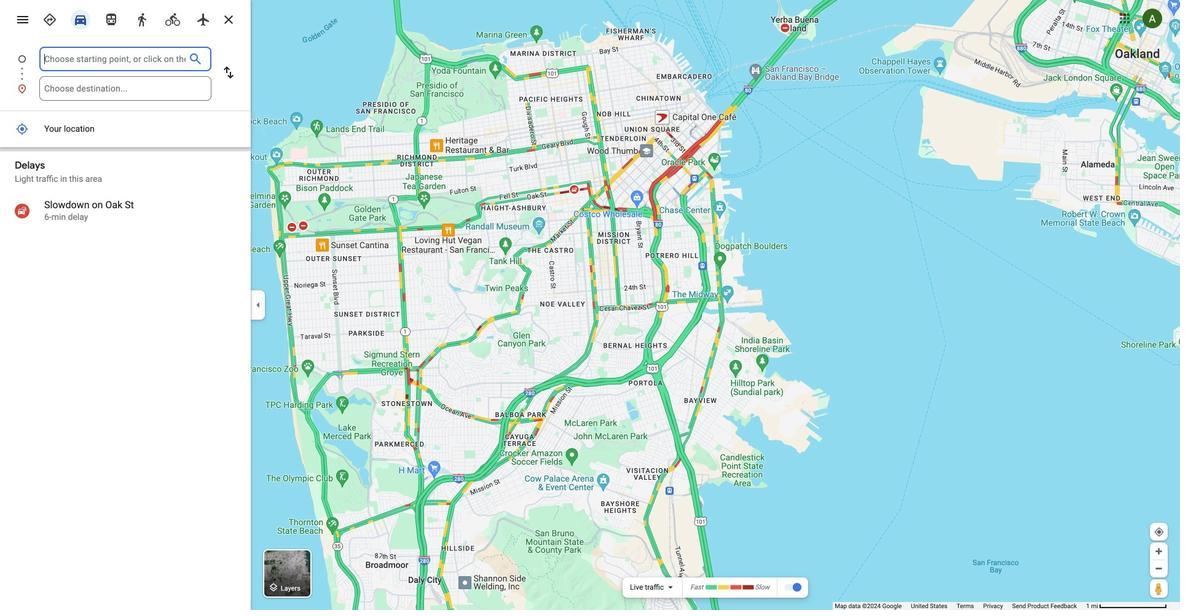 Task type: describe. For each thing, give the bounding box(es) containing it.
cell inside google maps element
[[0, 119, 243, 139]]

cycling image
[[165, 12, 180, 27]]

your location image
[[16, 123, 29, 136]]

none radio the walking
[[129, 7, 155, 30]]

none radio 'cycling'
[[160, 7, 186, 30]]

option inside google maps element
[[630, 584, 664, 592]]

driving image
[[73, 12, 88, 27]]

2 list item from the top
[[0, 76, 251, 101]]

none radio transit
[[98, 7, 124, 30]]

zoom in image
[[1155, 547, 1164, 557]]

none radio flights
[[191, 7, 216, 30]]

directions main content
[[0, 0, 251, 611]]

google maps element
[[0, 0, 1181, 611]]

Choose starting point, or click on the map... field
[[44, 52, 186, 66]]

zoom out image
[[1155, 565, 1164, 574]]

Choose destination... field
[[44, 81, 207, 96]]

collapse side panel image
[[252, 299, 265, 312]]



Task type: locate. For each thing, give the bounding box(es) containing it.
list item
[[0, 47, 251, 86], [0, 76, 251, 101]]

None radio
[[37, 7, 63, 30], [68, 7, 93, 30], [98, 7, 124, 30], [129, 7, 155, 30]]

none field choose destination...
[[44, 76, 207, 101]]

0 horizontal spatial none radio
[[160, 7, 186, 30]]

None radio
[[160, 7, 186, 30], [191, 7, 216, 30]]

2 none field from the top
[[44, 76, 207, 101]]

best travel modes image
[[42, 12, 57, 27]]

transit image
[[104, 12, 119, 27]]

1 list item from the top
[[0, 47, 251, 86]]

none radio right driving radio
[[98, 7, 124, 30]]

3 none radio from the left
[[98, 7, 124, 30]]

flights image
[[196, 12, 211, 27]]

list item down choose starting point, or click on the map... field
[[0, 76, 251, 101]]

none radio driving
[[68, 7, 93, 30]]

1 vertical spatial none field
[[44, 76, 207, 101]]

 Show traffic  checkbox
[[785, 583, 802, 593]]

2 none radio from the left
[[68, 7, 93, 30]]

4 none radio from the left
[[129, 7, 155, 30]]

1 none field from the top
[[44, 47, 186, 71]]

1 none radio from the left
[[160, 7, 186, 30]]

walking image
[[135, 12, 149, 27]]

cell
[[0, 119, 243, 139]]

list inside google maps element
[[0, 47, 251, 101]]

none radio right the walking radio
[[160, 7, 186, 30]]

None field
[[44, 47, 186, 71], [44, 76, 207, 101]]

none field choose starting point, or click on the map...
[[44, 47, 186, 71]]

none field down choose starting point, or click on the map... field
[[44, 76, 207, 101]]

0 vertical spatial none field
[[44, 47, 186, 71]]

show street view coverage image
[[1151, 580, 1168, 598]]

none radio right best travel modes radio
[[68, 7, 93, 30]]

show your location image
[[1154, 527, 1165, 538]]

1 horizontal spatial none radio
[[191, 7, 216, 30]]

none field up choose destination... field
[[44, 47, 186, 71]]

2 none radio from the left
[[191, 7, 216, 30]]

google account: augustus odena  
(augustus@adept.ai) image
[[1143, 9, 1163, 28]]

list
[[0, 47, 251, 101]]

none radio right 'cycling' option
[[191, 7, 216, 30]]

none radio best travel modes
[[37, 7, 63, 30]]

none radio left 'cycling' option
[[129, 7, 155, 30]]

list item down transit image
[[0, 47, 251, 86]]

option
[[630, 584, 664, 592]]

none radio left driving radio
[[37, 7, 63, 30]]

1 none radio from the left
[[37, 7, 63, 30]]



Task type: vqa. For each thing, say whether or not it's contained in the screenshot.
text box
no



